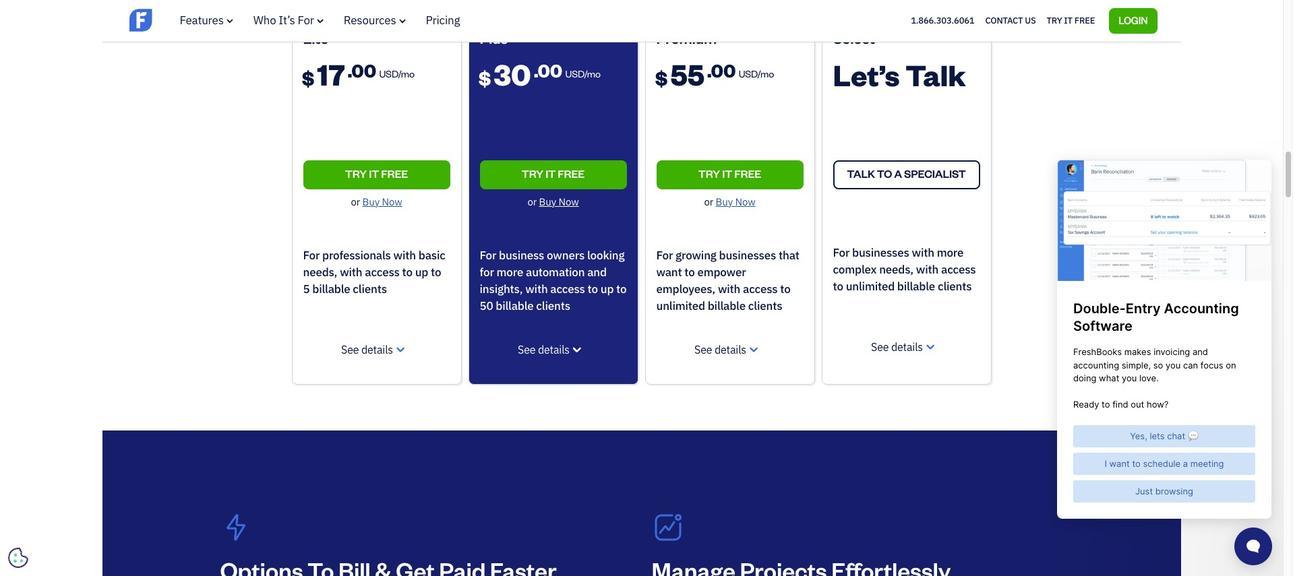 Task type: locate. For each thing, give the bounding box(es) containing it.
cookie preferences image
[[8, 548, 28, 569]]

now for lite
[[382, 195, 402, 208]]

for up complex
[[833, 245, 850, 260]]

clients inside for business owners looking for more automation and insights, with access to up to 50 billable clients
[[536, 299, 570, 313]]

it for plus
[[546, 166, 556, 181]]

1 try it free link from the left
[[303, 160, 450, 189]]

1 .00 usd/mo from the left
[[348, 58, 415, 82]]

needs, right complex
[[880, 262, 914, 277]]

or buy now up owners
[[528, 195, 579, 208]]

access inside for growing businesses that want to empower employees, with access to unlimited billable clients
[[743, 282, 778, 296]]

for inside for professionals with basic needs, with access to up to 5 billable clients
[[303, 248, 320, 263]]

for inside "for businesses with more complex needs, with access to unlimited billable clients"
[[833, 245, 850, 260]]

1 buy from the left
[[363, 195, 380, 208]]

3 try it free from the left
[[699, 166, 762, 181]]

1 horizontal spatial try it free
[[522, 166, 585, 181]]

2 buy from the left
[[539, 195, 556, 208]]

1 $ from the left
[[302, 65, 315, 90]]

for businesses with more complex needs, with access to unlimited billable clients
[[833, 245, 976, 294]]

clients
[[938, 279, 972, 294], [353, 282, 387, 296], [536, 299, 570, 313], [748, 299, 783, 313]]

up
[[415, 265, 428, 280], [601, 282, 614, 296]]

1 horizontal spatial buy now link
[[539, 195, 579, 208]]

or for plus
[[528, 195, 537, 208]]

2 usd/mo from the left
[[566, 67, 601, 79]]

talk to a specialist link
[[833, 160, 980, 189]]

or
[[351, 195, 360, 208], [528, 195, 537, 208], [704, 195, 714, 208]]

up down and on the top left of the page
[[601, 282, 614, 296]]

clients inside for professionals with basic needs, with access to up to 5 billable clients
[[353, 282, 387, 296]]

2 horizontal spatial now
[[735, 195, 756, 208]]

1 horizontal spatial more
[[937, 245, 964, 260]]

2 horizontal spatial $
[[655, 65, 668, 90]]

1 horizontal spatial or buy now
[[528, 195, 579, 208]]

more inside for business owners looking for more automation and insights, with access to up to 50 billable clients
[[497, 265, 523, 280]]

0 horizontal spatial .00
[[348, 58, 376, 82]]

2 buy now link from the left
[[539, 195, 579, 208]]

for inside for growing businesses that want to empower employees, with access to unlimited billable clients
[[657, 248, 673, 263]]

a
[[894, 166, 902, 181]]

2 horizontal spatial it
[[722, 166, 733, 181]]

or buy now for lite
[[351, 195, 402, 208]]

3 $ from the left
[[655, 65, 668, 90]]

talk to a specialist
[[847, 166, 966, 181]]

0 horizontal spatial $
[[302, 65, 315, 90]]

1 horizontal spatial talk
[[906, 55, 966, 93]]

1 horizontal spatial businesses
[[852, 245, 910, 260]]

0 horizontal spatial more
[[497, 265, 523, 280]]

0 horizontal spatial businesses
[[719, 248, 776, 263]]

2 horizontal spatial try it free link
[[657, 160, 804, 189]]

free for plus
[[558, 166, 585, 181]]

looking
[[587, 248, 625, 263]]

2 horizontal spatial usd/mo
[[739, 67, 774, 79]]

businesses inside for growing businesses that want to empower employees, with access to unlimited billable clients
[[719, 248, 776, 263]]

1 or buy now from the left
[[351, 195, 402, 208]]

features
[[180, 13, 224, 28]]

2 it from the left
[[546, 166, 556, 181]]

.00 usd/mo
[[348, 58, 415, 82], [534, 58, 601, 82], [707, 58, 774, 82]]

$ down premium on the top right of the page
[[655, 65, 668, 90]]

0 vertical spatial up
[[415, 265, 428, 280]]

3 .00 from the left
[[707, 58, 736, 82]]

2 horizontal spatial or
[[704, 195, 714, 208]]

2 horizontal spatial or buy now
[[704, 195, 756, 208]]

buy now link up owners
[[539, 195, 579, 208]]

needs,
[[880, 262, 914, 277], [303, 265, 337, 280]]

1 usd/mo from the left
[[379, 67, 415, 79]]

for professionals with basic needs, with access to up to 5 billable clients
[[303, 248, 446, 296]]

1 buy now link from the left
[[363, 195, 402, 208]]

it
[[1064, 15, 1073, 26]]

unlimited down complex
[[846, 279, 895, 294]]

try for premium
[[699, 166, 720, 181]]

business
[[499, 248, 544, 263]]

try it free link
[[303, 160, 450, 189], [480, 160, 627, 189], [657, 160, 804, 189]]

1 horizontal spatial buy
[[539, 195, 556, 208]]

billable
[[898, 279, 935, 294], [312, 282, 350, 296], [496, 299, 534, 313], [708, 299, 746, 313]]

buy for lite
[[363, 195, 380, 208]]

for up for
[[480, 248, 496, 263]]

2 or from the left
[[528, 195, 537, 208]]

$ down "lite"
[[302, 65, 315, 90]]

2 or buy now from the left
[[528, 195, 579, 208]]

businesses up complex
[[852, 245, 910, 260]]

50
[[480, 299, 493, 313]]

1 now from the left
[[382, 195, 402, 208]]

0 horizontal spatial try it free
[[345, 166, 408, 181]]

pricing
[[426, 13, 460, 28]]

talk
[[906, 55, 966, 93], [847, 166, 875, 181]]

or buy now up growing
[[704, 195, 756, 208]]

2 try it free from the left
[[522, 166, 585, 181]]

1 horizontal spatial it
[[546, 166, 556, 181]]

to inside talk to a specialist link
[[877, 166, 892, 181]]

unlimited
[[846, 279, 895, 294], [657, 299, 705, 313]]

2 $ from the left
[[478, 65, 491, 90]]

1 horizontal spatial now
[[559, 195, 579, 208]]

to inside "for businesses with more complex needs, with access to unlimited billable clients"
[[833, 279, 844, 294]]

let's talk
[[833, 55, 966, 93]]

1 or from the left
[[351, 195, 360, 208]]

0 horizontal spatial buy
[[363, 195, 380, 208]]

1 vertical spatial unlimited
[[657, 299, 705, 313]]

contact
[[986, 15, 1023, 26]]

1 vertical spatial more
[[497, 265, 523, 280]]

free for lite
[[381, 166, 408, 181]]

businesses inside "for businesses with more complex needs, with access to unlimited billable clients"
[[852, 245, 910, 260]]

2 .00 from the left
[[534, 58, 563, 82]]

3 try it free link from the left
[[657, 160, 804, 189]]

.00 usd/mo for plus
[[534, 58, 601, 82]]

free
[[1075, 15, 1095, 26], [381, 166, 408, 181], [558, 166, 585, 181], [735, 166, 762, 181]]

2 horizontal spatial .00
[[707, 58, 736, 82]]

buy now link up growing
[[716, 195, 756, 208]]

1.866.303.6061
[[911, 15, 975, 26]]

or for lite
[[351, 195, 360, 208]]

1 .00 from the left
[[348, 58, 376, 82]]

2 horizontal spatial buy
[[716, 195, 733, 208]]

buy now link up professionals
[[363, 195, 402, 208]]

0 horizontal spatial it
[[369, 166, 379, 181]]

try
[[1047, 15, 1063, 26], [345, 166, 367, 181], [522, 166, 544, 181], [699, 166, 720, 181]]

try it free
[[345, 166, 408, 181], [522, 166, 585, 181], [699, 166, 762, 181]]

to
[[877, 166, 892, 181], [402, 265, 413, 280], [431, 265, 441, 280], [685, 265, 695, 280], [833, 279, 844, 294], [588, 282, 598, 296], [616, 282, 627, 296], [780, 282, 791, 296]]

3 or from the left
[[704, 195, 714, 208]]

0 vertical spatial unlimited
[[846, 279, 895, 294]]

talk down 1.866.303.6061
[[906, 55, 966, 93]]

0 horizontal spatial or
[[351, 195, 360, 208]]

buy now link
[[363, 195, 402, 208], [539, 195, 579, 208], [716, 195, 756, 208]]

.00
[[348, 58, 376, 82], [534, 58, 563, 82], [707, 58, 736, 82]]

3 usd/mo from the left
[[739, 67, 774, 79]]

2 .00 usd/mo from the left
[[534, 58, 601, 82]]

0 horizontal spatial or buy now
[[351, 195, 402, 208]]

1 horizontal spatial up
[[601, 282, 614, 296]]

with
[[912, 245, 935, 260], [394, 248, 416, 263], [916, 262, 939, 277], [340, 265, 363, 280], [525, 282, 548, 296], [718, 282, 741, 296]]

talk left a
[[847, 166, 875, 181]]

or buy now
[[351, 195, 402, 208], [528, 195, 579, 208], [704, 195, 756, 208]]

0 horizontal spatial usd/mo
[[379, 67, 415, 79]]

0 horizontal spatial try it free link
[[303, 160, 450, 189]]

up down basic
[[415, 265, 428, 280]]

buy up growing
[[716, 195, 733, 208]]

access
[[941, 262, 976, 277], [365, 265, 400, 280], [551, 282, 585, 296], [743, 282, 778, 296]]

buy now link for plus
[[539, 195, 579, 208]]

or buy now up professionals
[[351, 195, 402, 208]]

businesses
[[852, 245, 910, 260], [719, 248, 776, 263]]

more
[[937, 245, 964, 260], [497, 265, 523, 280]]

for up want
[[657, 248, 673, 263]]

1 horizontal spatial needs,
[[880, 262, 914, 277]]

1 horizontal spatial usd/mo
[[566, 67, 601, 79]]

employees,
[[657, 282, 716, 296]]

now
[[382, 195, 402, 208], [559, 195, 579, 208], [735, 195, 756, 208]]

who it's for
[[253, 13, 314, 28]]

it
[[369, 166, 379, 181], [546, 166, 556, 181], [722, 166, 733, 181]]

$
[[302, 65, 315, 90], [478, 65, 491, 90], [655, 65, 668, 90]]

0 horizontal spatial now
[[382, 195, 402, 208]]

3 now from the left
[[735, 195, 756, 208]]

buy for premium
[[716, 195, 733, 208]]

buy
[[363, 195, 380, 208], [539, 195, 556, 208], [716, 195, 733, 208]]

billable inside "for businesses with more complex needs, with access to unlimited billable clients"
[[898, 279, 935, 294]]

automation
[[526, 265, 585, 280]]

usd/mo
[[379, 67, 415, 79], [566, 67, 601, 79], [739, 67, 774, 79]]

3 it from the left
[[722, 166, 733, 181]]

0 horizontal spatial unlimited
[[657, 299, 705, 313]]

0 horizontal spatial talk
[[847, 166, 875, 181]]

3 or buy now from the left
[[704, 195, 756, 208]]

unlimited down employees,
[[657, 299, 705, 313]]

that
[[779, 248, 800, 263]]

1 horizontal spatial unlimited
[[846, 279, 895, 294]]

try for plus
[[522, 166, 544, 181]]

1 it from the left
[[369, 166, 379, 181]]

1 horizontal spatial try it free link
[[480, 160, 627, 189]]

3 buy now link from the left
[[716, 195, 756, 208]]

2 now from the left
[[559, 195, 579, 208]]

1 try it free from the left
[[345, 166, 408, 181]]

0 horizontal spatial needs,
[[303, 265, 337, 280]]

for for plus
[[480, 248, 496, 263]]

needs, up 5
[[303, 265, 337, 280]]

and
[[587, 265, 607, 280]]

0 horizontal spatial buy now link
[[363, 195, 402, 208]]

0 horizontal spatial up
[[415, 265, 428, 280]]

billable inside for professionals with basic needs, with access to up to 5 billable clients
[[312, 282, 350, 296]]

access inside for business owners looking for more automation and insights, with access to up to 50 billable clients
[[551, 282, 585, 296]]

2 horizontal spatial buy now link
[[716, 195, 756, 208]]

buy up professionals
[[363, 195, 380, 208]]

1 horizontal spatial $
[[478, 65, 491, 90]]

try it free link
[[1047, 12, 1095, 30]]

up inside for professionals with basic needs, with access to up to 5 billable clients
[[415, 265, 428, 280]]

access inside "for businesses with more complex needs, with access to unlimited billable clients"
[[941, 262, 976, 277]]

1 horizontal spatial .00 usd/mo
[[534, 58, 601, 82]]

1 horizontal spatial or
[[528, 195, 537, 208]]

$ down plus
[[478, 65, 491, 90]]

buy up owners
[[539, 195, 556, 208]]

0 horizontal spatial .00 usd/mo
[[348, 58, 415, 82]]

or up growing
[[704, 195, 714, 208]]

now for plus
[[559, 195, 579, 208]]

or up business
[[528, 195, 537, 208]]

1 horizontal spatial .00
[[534, 58, 563, 82]]

2 horizontal spatial try it free
[[699, 166, 762, 181]]

0 vertical spatial more
[[937, 245, 964, 260]]

2 horizontal spatial .00 usd/mo
[[707, 58, 774, 82]]

for inside for business owners looking for more automation and insights, with access to up to 50 billable clients
[[480, 248, 496, 263]]

3 .00 usd/mo from the left
[[707, 58, 774, 82]]

businesses up empower
[[719, 248, 776, 263]]

for up 5
[[303, 248, 320, 263]]

for business owners looking for more automation and insights, with access to up to 50 billable clients
[[480, 248, 627, 313]]

with inside for growing businesses that want to empower employees, with access to unlimited billable clients
[[718, 282, 741, 296]]

for
[[298, 13, 314, 28], [833, 245, 850, 260], [303, 248, 320, 263], [480, 248, 496, 263], [657, 248, 673, 263]]

3 buy from the left
[[716, 195, 733, 208]]

1 vertical spatial up
[[601, 282, 614, 296]]

or up professionals
[[351, 195, 360, 208]]

2 try it free link from the left
[[480, 160, 627, 189]]

usd/mo for lite
[[379, 67, 415, 79]]

more inside "for businesses with more complex needs, with access to unlimited billable clients"
[[937, 245, 964, 260]]



Task type: vqa. For each thing, say whether or not it's contained in the screenshot.
diverse
no



Task type: describe. For each thing, give the bounding box(es) containing it.
try it free link for plus
[[480, 160, 627, 189]]

or for premium
[[704, 195, 714, 208]]

growing
[[676, 248, 717, 263]]

us
[[1025, 15, 1036, 26]]

.00 usd/mo for premium
[[707, 58, 774, 82]]

owners
[[547, 248, 585, 263]]

buy now link for premium
[[716, 195, 756, 208]]

who
[[253, 13, 276, 28]]

resources link
[[344, 13, 406, 28]]

unlimited inside "for businesses with more complex needs, with access to unlimited billable clients"
[[846, 279, 895, 294]]

features link
[[180, 13, 233, 28]]

complex
[[833, 262, 877, 277]]

try it free for plus
[[522, 166, 585, 181]]

login link
[[1110, 8, 1158, 34]]

try for lite
[[345, 166, 367, 181]]

$ for lite
[[302, 65, 315, 90]]

needs, inside for professionals with basic needs, with access to up to 5 billable clients
[[303, 265, 337, 280]]

5
[[303, 282, 310, 296]]

for right it's
[[298, 13, 314, 28]]

it's
[[279, 13, 295, 28]]

free inside try it free link
[[1075, 15, 1095, 26]]

or buy now for plus
[[528, 195, 579, 208]]

billable inside for business owners looking for more automation and insights, with access to up to 50 billable clients
[[496, 299, 534, 313]]

for growing businesses that want to empower employees, with access to unlimited billable clients
[[657, 248, 800, 313]]

.00 for premium
[[707, 58, 736, 82]]

needs, inside "for businesses with more complex needs, with access to unlimited billable clients"
[[880, 262, 914, 277]]

empower
[[698, 265, 746, 280]]

for for premium
[[657, 248, 673, 263]]

or buy now for premium
[[704, 195, 756, 208]]

freshbooks logo image
[[129, 7, 234, 33]]

buy now link for lite
[[363, 195, 402, 208]]

.00 for plus
[[534, 58, 563, 82]]

now for premium
[[735, 195, 756, 208]]

plus
[[480, 28, 508, 47]]

buy for plus
[[539, 195, 556, 208]]

for for lite
[[303, 248, 320, 263]]

professionals
[[322, 248, 391, 263]]

free for premium
[[735, 166, 762, 181]]

want
[[657, 265, 682, 280]]

try it free for lite
[[345, 166, 408, 181]]

clients inside "for businesses with more complex needs, with access to unlimited billable clients"
[[938, 279, 972, 294]]

for for select
[[833, 245, 850, 260]]

access inside for professionals with basic needs, with access to up to 5 billable clients
[[365, 265, 400, 280]]

.00 usd/mo for lite
[[348, 58, 415, 82]]

1 vertical spatial talk
[[847, 166, 875, 181]]

$ for premium
[[655, 65, 668, 90]]

it for premium
[[722, 166, 733, 181]]

try it free link for lite
[[303, 160, 450, 189]]

try it free link for premium
[[657, 160, 804, 189]]

select
[[833, 28, 875, 47]]

pricing link
[[426, 13, 460, 28]]

usd/mo for plus
[[566, 67, 601, 79]]

login
[[1119, 14, 1148, 26]]

it for lite
[[369, 166, 379, 181]]

usd/mo for premium
[[739, 67, 774, 79]]

specialist
[[904, 166, 966, 181]]

cookie consent banner dialog
[[10, 411, 212, 566]]

with inside for business owners looking for more automation and insights, with access to up to 50 billable clients
[[525, 282, 548, 296]]

who it's for link
[[253, 13, 324, 28]]

let's
[[833, 55, 900, 93]]

insights,
[[480, 282, 523, 296]]

0 vertical spatial talk
[[906, 55, 966, 93]]

for
[[480, 265, 494, 280]]

clients inside for growing businesses that want to empower employees, with access to unlimited billable clients
[[748, 299, 783, 313]]

try it free
[[1047, 15, 1095, 26]]

contact us
[[986, 15, 1036, 26]]

1.866.303.6061 link
[[911, 15, 975, 26]]

.00 for lite
[[348, 58, 376, 82]]

$ for plus
[[478, 65, 491, 90]]

contact us link
[[986, 12, 1036, 30]]

up inside for business owners looking for more automation and insights, with access to up to 50 billable clients
[[601, 282, 614, 296]]

resources
[[344, 13, 396, 28]]

try it free for premium
[[699, 166, 762, 181]]

billable inside for growing businesses that want to empower employees, with access to unlimited billable clients
[[708, 299, 746, 313]]

lite
[[303, 28, 328, 47]]

premium
[[657, 28, 717, 47]]

basic
[[419, 248, 446, 263]]

unlimited inside for growing businesses that want to empower employees, with access to unlimited billable clients
[[657, 299, 705, 313]]



